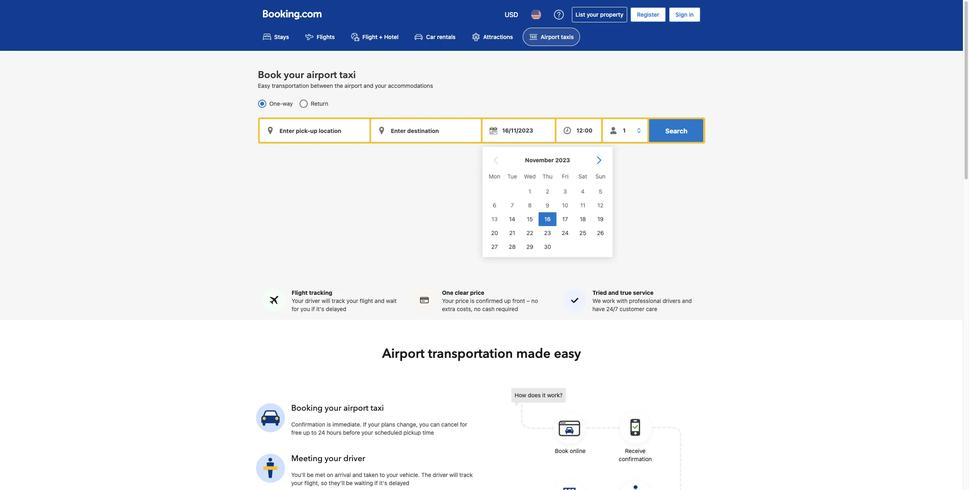 Task type: vqa. For each thing, say whether or not it's contained in the screenshot.


Task type: describe. For each thing, give the bounding box(es) containing it.
your right if
[[368, 421, 380, 428]]

sign in link
[[669, 7, 701, 22]]

hotel
[[384, 33, 399, 40]]

way
[[283, 100, 293, 107]]

how
[[515, 392, 527, 399]]

your down if
[[362, 429, 373, 436]]

airport for book
[[307, 68, 337, 82]]

stays link
[[256, 28, 296, 46]]

book online
[[555, 447, 586, 454]]

work
[[603, 297, 615, 304]]

driver inside you'll be met on arrival and taken to your vehicle. the driver will track your flight, so they'll be waiting if it's delayed
[[433, 471, 448, 478]]

30 button
[[539, 240, 557, 254]]

airport taxis
[[541, 33, 574, 40]]

arrival
[[335, 471, 351, 478]]

12:00
[[577, 127, 593, 134]]

pickup
[[404, 429, 421, 436]]

is inside one clear price your price is confirmed up front – no extra costs, no cash required
[[471, 297, 475, 304]]

can
[[431, 421, 440, 428]]

taxi for book
[[340, 68, 356, 82]]

booking
[[291, 403, 323, 414]]

and inside flight tracking your driver will track your flight and wait for you if it's delayed
[[375, 297, 385, 304]]

does
[[528, 392, 541, 399]]

professional
[[630, 297, 662, 304]]

16/11/2023 button
[[483, 119, 555, 142]]

Enter pick-up location text field
[[260, 119, 370, 142]]

met
[[315, 471, 325, 478]]

wait
[[386, 297, 397, 304]]

confirmation is immediate. if your plans change, you can cancel for free up to 24 hours before your scheduled pickup time
[[291, 421, 468, 436]]

confirmation
[[291, 421, 325, 428]]

flight
[[360, 297, 373, 304]]

0 vertical spatial no
[[532, 297, 538, 304]]

airport for booking
[[344, 403, 369, 414]]

vehicle.
[[400, 471, 420, 478]]

and right drivers
[[683, 297, 692, 304]]

tracking
[[309, 289, 333, 296]]

usd button
[[500, 5, 523, 24]]

your inside flight tracking your driver will track your flight and wait for you if it's delayed
[[292, 297, 304, 304]]

to inside you'll be met on arrival and taken to your vehicle. the driver will track your flight, so they'll be waiting if it's delayed
[[380, 471, 385, 478]]

7
[[511, 202, 514, 209]]

0 horizontal spatial be
[[307, 471, 314, 478]]

sat
[[579, 173, 587, 180]]

sign
[[676, 11, 688, 18]]

is inside the confirmation is immediate. if your plans change, you can cancel for free up to 24 hours before your scheduled pickup time
[[327, 421, 331, 428]]

27 button
[[486, 240, 504, 254]]

16/11/2023
[[503, 127, 533, 134]]

receive confirmation
[[619, 447, 652, 462]]

confirmation
[[619, 456, 652, 462]]

november
[[525, 157, 554, 164]]

flights link
[[299, 28, 342, 46]]

thu
[[543, 173, 553, 180]]

17
[[563, 216, 568, 222]]

between
[[311, 82, 333, 89]]

transportation inside "book your airport taxi easy transportation between the airport and your accommodations"
[[272, 82, 309, 89]]

25 button
[[574, 226, 592, 240]]

sign in
[[676, 11, 694, 18]]

book your airport taxi easy transportation between the airport and your accommodations
[[258, 68, 433, 89]]

car rentals
[[426, 33, 456, 40]]

cancel
[[442, 421, 459, 428]]

time
[[423, 429, 434, 436]]

+
[[379, 33, 383, 40]]

your right the list
[[587, 11, 599, 18]]

track inside you'll be met on arrival and taken to your vehicle. the driver will track your flight, so they'll be waiting if it's delayed
[[460, 471, 473, 478]]

9
[[546, 202, 550, 209]]

flight,
[[305, 480, 320, 486]]

attractions
[[484, 33, 513, 40]]

and inside "book your airport taxi easy transportation between the airport and your accommodations"
[[364, 82, 374, 89]]

drivers
[[663, 297, 681, 304]]

airport taxis link
[[523, 28, 581, 46]]

1 vertical spatial airport
[[345, 82, 362, 89]]

23
[[544, 229, 551, 236]]

before
[[343, 429, 360, 436]]

taxis
[[561, 33, 574, 40]]

to inside the confirmation is immediate. if your plans change, you can cancel for free up to 24 hours before your scheduled pickup time
[[312, 429, 317, 436]]

26 button
[[592, 226, 610, 240]]

your up on
[[325, 453, 342, 464]]

accommodations
[[388, 82, 433, 89]]

0 vertical spatial price
[[470, 289, 485, 296]]

list
[[576, 11, 586, 18]]

25
[[580, 229, 586, 236]]

so
[[321, 480, 327, 486]]

free
[[291, 429, 302, 436]]

meeting your driver
[[291, 453, 366, 464]]

cash
[[483, 305, 495, 312]]

4
[[581, 188, 585, 195]]

stays
[[274, 33, 289, 40]]

for for flight tracking your driver will track your flight and wait for you if it's delayed
[[292, 305, 299, 312]]

car rentals link
[[409, 28, 462, 46]]

for for confirmation is immediate. if your plans change, you can cancel for free up to 24 hours before your scheduled pickup time
[[460, 421, 468, 428]]

flight for flight + hotel
[[363, 33, 378, 40]]

book for your
[[258, 68, 282, 82]]

28 button
[[504, 240, 521, 254]]

and up "work" at the bottom right of page
[[609, 289, 619, 296]]

29
[[527, 243, 534, 250]]

made
[[517, 345, 551, 363]]

27
[[491, 243, 498, 250]]

change,
[[397, 421, 418, 428]]

airport transportation made easy
[[382, 345, 581, 363]]

you inside flight tracking your driver will track your flight and wait for you if it's delayed
[[301, 305, 310, 312]]

airport for airport taxis
[[541, 33, 560, 40]]

2023
[[555, 157, 570, 164]]

property
[[601, 11, 624, 18]]

20 button
[[486, 226, 504, 240]]

flights
[[317, 33, 335, 40]]

21 button
[[504, 226, 521, 240]]

the
[[335, 82, 343, 89]]

if inside you'll be met on arrival and taken to your vehicle. the driver will track your flight, so they'll be waiting if it's delayed
[[375, 480, 378, 486]]

6
[[493, 202, 497, 209]]



Task type: locate. For each thing, give the bounding box(es) containing it.
0 horizontal spatial is
[[327, 421, 331, 428]]

scheduled
[[375, 429, 402, 436]]

0 horizontal spatial no
[[474, 305, 481, 312]]

no right –
[[532, 297, 538, 304]]

1 vertical spatial price
[[456, 297, 469, 304]]

0 vertical spatial track
[[332, 297, 345, 304]]

if inside flight tracking your driver will track your flight and wait for you if it's delayed
[[312, 305, 315, 312]]

if down tracking
[[312, 305, 315, 312]]

book for online
[[555, 447, 569, 454]]

1 vertical spatial book
[[555, 447, 569, 454]]

tried and true service we work with professional drivers and have 24/7 customer care
[[593, 289, 692, 312]]

0 vertical spatial if
[[312, 305, 315, 312]]

1 horizontal spatial will
[[450, 471, 458, 478]]

0 horizontal spatial up
[[303, 429, 310, 436]]

airport for airport transportation made easy
[[382, 345, 425, 363]]

your up 'way'
[[284, 68, 304, 82]]

19 button
[[592, 212, 610, 226]]

track down tracking
[[332, 297, 345, 304]]

and inside you'll be met on arrival and taken to your vehicle. the driver will track your flight, so they'll be waiting if it's delayed
[[353, 471, 362, 478]]

0 vertical spatial for
[[292, 305, 299, 312]]

0 vertical spatial will
[[322, 297, 330, 304]]

18 button
[[574, 212, 592, 226]]

2 horizontal spatial driver
[[433, 471, 448, 478]]

taxi for booking
[[371, 403, 384, 414]]

1 horizontal spatial to
[[380, 471, 385, 478]]

20
[[491, 229, 498, 236]]

and left wait
[[375, 297, 385, 304]]

and right the
[[364, 82, 374, 89]]

0 horizontal spatial transportation
[[272, 82, 309, 89]]

delayed down tracking
[[326, 305, 347, 312]]

list your property
[[576, 11, 624, 18]]

0 horizontal spatial you
[[301, 305, 310, 312]]

your down you'll
[[291, 480, 303, 486]]

flight inside flight tracking your driver will track your flight and wait for you if it's delayed
[[292, 289, 308, 296]]

plans
[[381, 421, 396, 428]]

1 horizontal spatial it's
[[380, 480, 388, 486]]

1 your from the left
[[292, 297, 304, 304]]

up inside the confirmation is immediate. if your plans change, you can cancel for free up to 24 hours before your scheduled pickup time
[[303, 429, 310, 436]]

10
[[562, 202, 568, 209]]

flight left tracking
[[292, 289, 308, 296]]

you up time in the bottom left of the page
[[420, 421, 429, 428]]

price down clear on the bottom left
[[456, 297, 469, 304]]

car
[[426, 33, 436, 40]]

0 horizontal spatial for
[[292, 305, 299, 312]]

1 vertical spatial 24
[[318, 429, 325, 436]]

with
[[617, 297, 628, 304]]

booking.com online hotel reservations image
[[263, 10, 322, 20]]

booking airport taxi image
[[512, 388, 683, 490], [256, 404, 285, 433], [256, 454, 285, 483]]

it's down tracking
[[317, 305, 325, 312]]

be up 'flight,'
[[307, 471, 314, 478]]

1 vertical spatial track
[[460, 471, 473, 478]]

flight + hotel
[[363, 33, 399, 40]]

waiting
[[355, 480, 373, 486]]

0 vertical spatial to
[[312, 429, 317, 436]]

1 horizontal spatial track
[[460, 471, 473, 478]]

21
[[509, 229, 515, 236]]

register link
[[631, 7, 666, 22]]

will inside flight tracking your driver will track your flight and wait for you if it's delayed
[[322, 297, 330, 304]]

1 vertical spatial if
[[375, 480, 378, 486]]

1 vertical spatial will
[[450, 471, 458, 478]]

1 vertical spatial taxi
[[371, 403, 384, 414]]

14
[[509, 216, 516, 222]]

track right the
[[460, 471, 473, 478]]

for inside flight tracking your driver will track your flight and wait for you if it's delayed
[[292, 305, 299, 312]]

1 vertical spatial airport
[[382, 345, 425, 363]]

0 horizontal spatial price
[[456, 297, 469, 304]]

it's right waiting
[[380, 480, 388, 486]]

is
[[471, 297, 475, 304], [327, 421, 331, 428]]

1 vertical spatial transportation
[[428, 345, 513, 363]]

service
[[634, 289, 654, 296]]

your inside flight tracking your driver will track your flight and wait for you if it's delayed
[[347, 297, 358, 304]]

24 left the "hours"
[[318, 429, 325, 436]]

1 horizontal spatial be
[[346, 480, 353, 486]]

2 vertical spatial driver
[[433, 471, 448, 478]]

price up confirmed
[[470, 289, 485, 296]]

be down 'arrival'
[[346, 480, 353, 486]]

1 horizontal spatial is
[[471, 297, 475, 304]]

16 button
[[539, 212, 557, 226]]

22 button
[[521, 226, 539, 240]]

you down tracking
[[301, 305, 310, 312]]

0 vertical spatial 24
[[562, 229, 569, 236]]

driver down tracking
[[305, 297, 320, 304]]

0 vertical spatial is
[[471, 297, 475, 304]]

1 horizontal spatial for
[[460, 421, 468, 428]]

easy
[[258, 82, 270, 89]]

0 horizontal spatial to
[[312, 429, 317, 436]]

0 vertical spatial airport
[[541, 33, 560, 40]]

book inside "book your airport taxi easy transportation between the airport and your accommodations"
[[258, 68, 282, 82]]

track inside flight tracking your driver will track your flight and wait for you if it's delayed
[[332, 297, 345, 304]]

driver inside flight tracking your driver will track your flight and wait for you if it's delayed
[[305, 297, 320, 304]]

if down taken
[[375, 480, 378, 486]]

3
[[564, 188, 567, 195]]

wed
[[524, 173, 536, 180]]

24 inside button
[[562, 229, 569, 236]]

8
[[528, 202, 532, 209]]

fri
[[562, 173, 569, 180]]

14 button
[[504, 212, 521, 226]]

on
[[327, 471, 334, 478]]

receive
[[626, 447, 646, 454]]

1 horizontal spatial if
[[375, 480, 378, 486]]

1 horizontal spatial up
[[505, 297, 511, 304]]

1 horizontal spatial your
[[442, 297, 454, 304]]

driver up 'arrival'
[[344, 453, 366, 464]]

is up costs,
[[471, 297, 475, 304]]

it
[[543, 392, 546, 399]]

0 vertical spatial it's
[[317, 305, 325, 312]]

0 vertical spatial transportation
[[272, 82, 309, 89]]

0 horizontal spatial book
[[258, 68, 282, 82]]

airport right the
[[345, 82, 362, 89]]

1 vertical spatial up
[[303, 429, 310, 436]]

1 horizontal spatial book
[[555, 447, 569, 454]]

care
[[646, 305, 658, 312]]

0 horizontal spatial will
[[322, 297, 330, 304]]

28
[[509, 243, 516, 250]]

booking airport taxi image for booking your airport taxi
[[256, 404, 285, 433]]

up up required
[[505, 297, 511, 304]]

your left accommodations
[[375, 82, 387, 89]]

usd
[[505, 11, 519, 18]]

0 horizontal spatial taxi
[[340, 68, 356, 82]]

0 horizontal spatial 24
[[318, 429, 325, 436]]

1 horizontal spatial no
[[532, 297, 538, 304]]

1 horizontal spatial price
[[470, 289, 485, 296]]

is up the "hours"
[[327, 421, 331, 428]]

driver right the
[[433, 471, 448, 478]]

0 vertical spatial be
[[307, 471, 314, 478]]

1 vertical spatial no
[[474, 305, 481, 312]]

you'll be met on arrival and taken to your vehicle. the driver will track your flight, so they'll be waiting if it's delayed
[[291, 471, 473, 486]]

your up immediate.
[[325, 403, 342, 414]]

13
[[492, 216, 498, 222]]

costs,
[[457, 305, 473, 312]]

1 vertical spatial is
[[327, 421, 331, 428]]

0 horizontal spatial it's
[[317, 305, 325, 312]]

your left flight on the bottom
[[347, 297, 358, 304]]

for inside the confirmation is immediate. if your plans change, you can cancel for free up to 24 hours before your scheduled pickup time
[[460, 421, 468, 428]]

have
[[593, 305, 605, 312]]

the
[[422, 471, 432, 478]]

taxi up the
[[340, 68, 356, 82]]

1 horizontal spatial airport
[[541, 33, 560, 40]]

flight for flight tracking your driver will track your flight and wait for you if it's delayed
[[292, 289, 308, 296]]

airport up "between"
[[307, 68, 337, 82]]

1 vertical spatial to
[[380, 471, 385, 478]]

your
[[587, 11, 599, 18], [284, 68, 304, 82], [375, 82, 387, 89], [347, 297, 358, 304], [325, 403, 342, 414], [368, 421, 380, 428], [362, 429, 373, 436], [325, 453, 342, 464], [387, 471, 398, 478], [291, 480, 303, 486]]

taken
[[364, 471, 378, 478]]

up inside one clear price your price is confirmed up front – no extra costs, no cash required
[[505, 297, 511, 304]]

you inside the confirmation is immediate. if your plans change, you can cancel for free up to 24 hours before your scheduled pickup time
[[420, 421, 429, 428]]

to down confirmation at the left bottom
[[312, 429, 317, 436]]

1 vertical spatial be
[[346, 480, 353, 486]]

0 horizontal spatial driver
[[305, 297, 320, 304]]

0 horizontal spatial your
[[292, 297, 304, 304]]

to right taken
[[380, 471, 385, 478]]

19
[[598, 216, 604, 222]]

booking your airport taxi
[[291, 403, 384, 414]]

1 horizontal spatial taxi
[[371, 403, 384, 414]]

if
[[363, 421, 367, 428]]

0 vertical spatial you
[[301, 305, 310, 312]]

delayed inside flight tracking your driver will track your flight and wait for you if it's delayed
[[326, 305, 347, 312]]

24 down 17 button
[[562, 229, 569, 236]]

1 horizontal spatial driver
[[344, 453, 366, 464]]

will right the
[[450, 471, 458, 478]]

it's inside flight tracking your driver will track your flight and wait for you if it's delayed
[[317, 305, 325, 312]]

delayed down vehicle. on the bottom of page
[[389, 480, 410, 486]]

book left online
[[555, 447, 569, 454]]

your inside one clear price your price is confirmed up front – no extra costs, no cash required
[[442, 297, 454, 304]]

1 horizontal spatial flight
[[363, 33, 378, 40]]

1 vertical spatial flight
[[292, 289, 308, 296]]

0 vertical spatial flight
[[363, 33, 378, 40]]

26
[[597, 229, 604, 236]]

2 vertical spatial airport
[[344, 403, 369, 414]]

flight tracking your driver will track your flight and wait for you if it's delayed
[[292, 289, 397, 312]]

mon
[[489, 173, 500, 180]]

0 vertical spatial taxi
[[340, 68, 356, 82]]

and up waiting
[[353, 471, 362, 478]]

17 button
[[557, 212, 574, 226]]

1 horizontal spatial delayed
[[389, 480, 410, 486]]

24 inside the confirmation is immediate. if your plans change, you can cancel for free up to 24 hours before your scheduled pickup time
[[318, 429, 325, 436]]

1 vertical spatial it's
[[380, 480, 388, 486]]

price
[[470, 289, 485, 296], [456, 297, 469, 304]]

taxi inside "book your airport taxi easy transportation between the airport and your accommodations"
[[340, 68, 356, 82]]

hours
[[327, 429, 342, 436]]

delayed inside you'll be met on arrival and taken to your vehicle. the driver will track your flight, so they'll be waiting if it's delayed
[[389, 480, 410, 486]]

0 vertical spatial driver
[[305, 297, 320, 304]]

you'll
[[291, 471, 306, 478]]

1 vertical spatial driver
[[344, 453, 366, 464]]

required
[[497, 305, 518, 312]]

0 vertical spatial delayed
[[326, 305, 347, 312]]

2 your from the left
[[442, 297, 454, 304]]

0 vertical spatial up
[[505, 297, 511, 304]]

0 vertical spatial book
[[258, 68, 282, 82]]

0 horizontal spatial if
[[312, 305, 315, 312]]

list your property link
[[572, 7, 628, 22]]

airport up if
[[344, 403, 369, 414]]

booking airport taxi image for meeting your driver
[[256, 454, 285, 483]]

1 vertical spatial delayed
[[389, 480, 410, 486]]

flight left +
[[363, 33, 378, 40]]

will down tracking
[[322, 297, 330, 304]]

will inside you'll be met on arrival and taken to your vehicle. the driver will track your flight, so they'll be waiting if it's delayed
[[450, 471, 458, 478]]

1 horizontal spatial transportation
[[428, 345, 513, 363]]

it's inside you'll be met on arrival and taken to your vehicle. the driver will track your flight, so they'll be waiting if it's delayed
[[380, 480, 388, 486]]

tried
[[593, 289, 607, 296]]

in
[[689, 11, 694, 18]]

one-
[[270, 100, 283, 107]]

taxi
[[340, 68, 356, 82], [371, 403, 384, 414]]

no left the cash
[[474, 305, 481, 312]]

they'll
[[329, 480, 345, 486]]

extra
[[442, 305, 456, 312]]

one
[[442, 289, 454, 296]]

0 horizontal spatial airport
[[382, 345, 425, 363]]

0 horizontal spatial flight
[[292, 289, 308, 296]]

0 vertical spatial airport
[[307, 68, 337, 82]]

1 horizontal spatial 24
[[562, 229, 569, 236]]

1
[[529, 188, 531, 195]]

meeting
[[291, 453, 323, 464]]

1 vertical spatial you
[[420, 421, 429, 428]]

book up the easy
[[258, 68, 282, 82]]

customer
[[620, 305, 645, 312]]

24 button
[[557, 226, 574, 240]]

1 vertical spatial for
[[460, 421, 468, 428]]

front
[[513, 297, 525, 304]]

return
[[311, 100, 328, 107]]

0 horizontal spatial delayed
[[326, 305, 347, 312]]

0 horizontal spatial track
[[332, 297, 345, 304]]

Enter destination text field
[[371, 119, 481, 142]]

book
[[258, 68, 282, 82], [555, 447, 569, 454]]

search button
[[650, 119, 704, 142]]

1 horizontal spatial you
[[420, 421, 429, 428]]

up down confirmation at the left bottom
[[303, 429, 310, 436]]

clear
[[455, 289, 469, 296]]

29 button
[[521, 240, 539, 254]]

23 button
[[539, 226, 557, 240]]

taxi up plans
[[371, 403, 384, 414]]

your left vehicle. on the bottom of page
[[387, 471, 398, 478]]

22
[[527, 229, 533, 236]]



